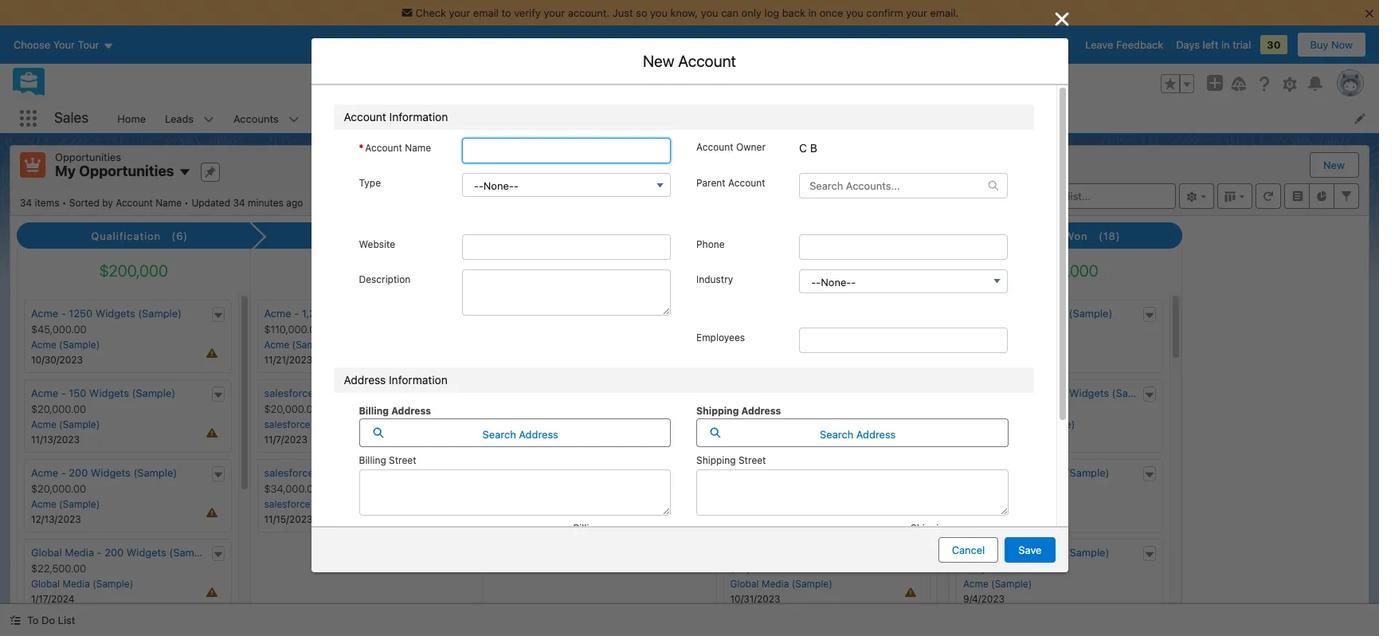 Task type: describe. For each thing, give the bounding box(es) containing it.
9/4/2023
[[964, 593, 1005, 605]]

(sample) inside $22,500.00 acme (sample)
[[758, 418, 799, 430]]

information for additional information
[[388, 437, 454, 451]]

$22,500.00 for global
[[31, 562, 86, 575]]

Description text field
[[462, 269, 671, 315]]

only
[[742, 6, 762, 19]]

to do list
[[27, 614, 75, 626]]

c b
[[800, 141, 818, 155]]

acme - 650 widgets (sample) link
[[964, 466, 1110, 479]]

salesforce.com inside $34,000.00 salesforce.com (sample) 11/15/2023
[[264, 498, 333, 510]]

acme - 500 widgets (sample)
[[964, 546, 1110, 559]]

leads link
[[155, 104, 203, 133]]

widgets for salesforce.com - 200 widgets (sample)
[[370, 387, 410, 399]]

global down "12/13/2023"
[[31, 546, 62, 559]]

1250 inside my opportunities|opportunities|list view element
[[69, 307, 93, 320]]

1 horizontal spatial 200
[[105, 546, 124, 559]]

information for opportunity information
[[400, 98, 466, 112]]

$19,500.00 global media (sample) 10/31/2023
[[730, 562, 833, 605]]

days left in trial
[[1177, 38, 1251, 51]]

acme (sample) link for acme - 650 widgets (sample)
[[964, 498, 1032, 510]]

(sample) inside $19,500.00 global media (sample) 10/31/2023
[[792, 578, 833, 590]]

acme down 11/13/2023
[[31, 466, 58, 479]]

salesforce.com (sample) link down the $34,000.00 in the bottom left of the page
[[264, 498, 376, 510]]

billing for billing street
[[359, 454, 386, 466]]

salesforce.com for salesforce.com - 320 widgets (sample)
[[264, 466, 337, 479]]

acme up $45,000.00 in the left of the page
[[31, 307, 58, 320]]

feedback
[[1117, 38, 1164, 51]]

opportunity
[[327, 98, 397, 112]]

account.
[[568, 6, 610, 19]]

$20,000.00 acme (sample) 11/13/2023
[[31, 403, 100, 446]]

complete
[[445, 179, 488, 191]]

billing state/province
[[573, 522, 639, 548]]

(sample) inside $17,000.00 acme (sample)
[[758, 339, 799, 351]]

(6)
[[172, 230, 188, 242]]

acme - 150 widgets (sample)
[[31, 387, 176, 399]]

contacts link
[[309, 104, 372, 133]]

street for shipping street
[[739, 454, 766, 466]]

text default image for salesforce.com - 320 widgets (sample)
[[457, 469, 469, 480]]

text default image for acme - 150 widgets (sample)
[[212, 390, 224, 401]]

global media - 80 widgets (sample) link
[[730, 466, 906, 479]]

buy
[[1311, 38, 1329, 51]]

acme - 200 widgets (sample)
[[31, 466, 177, 479]]

global media - 200 widgets (sample) link
[[31, 546, 213, 559]]

confirm
[[867, 6, 904, 19]]

1,200
[[302, 307, 328, 320]]

billing street
[[359, 454, 416, 466]]

acme - 1250 widgets (sample)
[[31, 307, 182, 320]]

street for billing street
[[389, 454, 416, 466]]

won
[[1065, 230, 1088, 242]]

widgets for acme - 500 widgets (sample)
[[1023, 546, 1063, 559]]

list view controls image
[[1180, 183, 1215, 208]]

save button
[[1005, 537, 1056, 563]]

$45,000.00
[[31, 323, 87, 336]]

acme up "shipping address"
[[730, 387, 758, 399]]

Employees text field
[[800, 327, 1009, 353]]

salesforce.com for salesforce.com - 200 widgets (sample)
[[264, 387, 337, 399]]

complete this field. list item
[[330, 132, 674, 199]]

home link
[[108, 104, 155, 133]]

industry
[[697, 273, 734, 285]]

shipping state/province
[[911, 522, 977, 548]]

acme up $105,000.00
[[964, 307, 991, 320]]

2 global media (sample) link from the left
[[730, 578, 833, 590]]

widgets for acme - 150 widgets (sample)
[[89, 387, 129, 399]]

log
[[765, 6, 780, 19]]

(sample) inside $20,000.00 acme (sample) 12/13/2023
[[59, 498, 100, 510]]

0 vertical spatial *
[[359, 142, 364, 154]]

acme - 200 widgets (sample) link
[[31, 466, 177, 479]]

(18)
[[1099, 230, 1121, 242]]

none- for industry
[[821, 275, 852, 288]]

11/7/2023
[[264, 434, 308, 446]]

field.
[[510, 179, 533, 191]]

shipping for information
[[697, 405, 739, 417]]

3 you from the left
[[846, 6, 864, 19]]

widgets for acme - 140 widgets (sample)
[[789, 387, 829, 399]]

account inside my opportunities|opportunities|list view element
[[116, 196, 153, 208]]

acme - 1,200 widgets (sample)
[[264, 307, 418, 320]]

600
[[1047, 387, 1067, 399]]

b
[[810, 141, 818, 155]]

(sample) inside $20,000.00 acme (sample) 11/13/2023
[[59, 418, 100, 430]]

$200,000
[[99, 261, 168, 280]]

--none-- button for industry
[[800, 269, 1009, 293]]

email.
[[931, 6, 959, 19]]

1 vertical spatial group
[[445, 327, 671, 352]]

billing address
[[359, 405, 431, 417]]

10/24/2022
[[964, 513, 1015, 525]]

verify
[[514, 6, 541, 19]]

back
[[782, 6, 806, 19]]

11/21/2023
[[264, 354, 313, 366]]

2 • from the left
[[184, 196, 189, 208]]

11/15/2023
[[264, 513, 313, 525]]

account name
[[365, 142, 431, 154]]

$20,000.00 for acme - 150 widgets (sample)
[[31, 403, 86, 415]]

widgets for acme - 650 widgets (sample)
[[1023, 466, 1063, 479]]

opportunity information
[[327, 98, 466, 112]]

my opportunities|opportunities|list view element
[[10, 145, 1370, 636]]

address down * list item
[[519, 428, 559, 440]]

search for shipping address
[[820, 428, 854, 440]]

address up "salesforce.com - 200 widgets (sample)"
[[344, 373, 386, 386]]

widgets for acme - 1100 widgets (sample)
[[1027, 307, 1066, 320]]

new for new
[[1324, 159, 1345, 171]]

34 items • sorted by account name • updated 34 minutes ago
[[20, 196, 303, 208]]

acme inside $45,000.00 acme (sample) 10/30/2023
[[31, 339, 56, 351]]

needs analysis
[[317, 230, 401, 242]]

(sample) inside the $50,000.00 acme (sample) 9/4/2023
[[992, 578, 1032, 590]]

text default image for acme - 200 widgets (sample)
[[212, 469, 224, 480]]

salesforce.com (sample) link for $164,000
[[264, 418, 376, 430]]

text default image for salesforce.com - 600 widgets (sample)
[[1144, 390, 1155, 401]]

widgets for salesforce.com - 320 widgets (sample)
[[370, 466, 410, 479]]

$17,000.00
[[730, 323, 783, 336]]

none search field inside my opportunities|opportunities|list view element
[[985, 183, 1176, 208]]

this
[[491, 179, 508, 191]]

500
[[1001, 546, 1021, 559]]

2 you from the left
[[701, 6, 719, 19]]

acme up $60,000.00
[[964, 466, 991, 479]]

salesforce.com for salesforce.com (sample) 4/19/2023
[[964, 418, 1032, 430]]

Shipping Street text field
[[697, 469, 1009, 515]]

(0)
[[627, 230, 643, 242]]

qualification
[[91, 230, 161, 242]]

owner
[[736, 141, 766, 153]]

widgets for acme - 1,200 widgets (sample)
[[331, 307, 371, 320]]

search...
[[537, 77, 579, 90]]

salesforce.com - 600 widgets (sample)
[[964, 387, 1156, 399]]

widgets down can
[[683, 52, 741, 70]]

type
[[359, 177, 381, 189]]

$20,000.00 for acme - 200 widgets (sample)
[[31, 482, 86, 495]]

salesforce.com - 320 widgets (sample)
[[264, 466, 456, 479]]

new for new account
[[643, 52, 675, 70]]

to
[[502, 6, 511, 19]]

just
[[613, 6, 633, 19]]

* inside list item
[[335, 384, 340, 396]]

phone
[[697, 238, 725, 250]]

--none-- for industry
[[812, 275, 856, 288]]

list containing home
[[108, 104, 1380, 133]]

acme - 140 widgets (sample)
[[730, 387, 875, 399]]

can
[[721, 6, 739, 19]]

address down the address information
[[391, 405, 431, 417]]

1 34 from the left
[[20, 196, 32, 208]]

text default image for acme - 650 widgets (sample)
[[1144, 469, 1155, 480]]

leads list item
[[155, 104, 224, 133]]

shipping for account
[[697, 454, 736, 466]]

cancel
[[952, 544, 985, 556]]

buy now
[[1311, 38, 1353, 51]]

acme up $110,000.00
[[264, 307, 291, 320]]

parent account
[[697, 177, 766, 189]]

widgets up the $22,500.00 global media (sample) 1/17/2024
[[127, 546, 166, 559]]

2 your from the left
[[544, 6, 565, 19]]

save
[[1019, 544, 1042, 556]]

widgets right 80
[[820, 466, 860, 479]]

information for account information
[[389, 110, 448, 124]]

days
[[1177, 38, 1200, 51]]

Website url field
[[462, 234, 671, 259]]

state/province for billing
[[573, 536, 639, 548]]

salesforce.com - 600 widgets (sample) link
[[964, 387, 1156, 399]]

now
[[1332, 38, 1353, 51]]

acme - 140 widgets (sample) link
[[730, 387, 875, 399]]

account information
[[344, 110, 448, 124]]



Task type: locate. For each thing, give the bounding box(es) containing it.
1 horizontal spatial you
[[701, 6, 719, 19]]

1 vertical spatial --none-- button
[[800, 269, 1009, 293]]

your left email
[[449, 6, 470, 19]]

2 horizontal spatial your
[[906, 6, 928, 19]]

2 street from the left
[[739, 454, 766, 466]]

select list display image
[[1218, 183, 1253, 208]]

Phone telephone field
[[800, 234, 1009, 259]]

1250 up search... button
[[644, 52, 679, 70]]

acme inside $17,000.00 acme (sample)
[[730, 339, 756, 351]]

0 vertical spatial name
[[405, 142, 431, 154]]

home
[[117, 112, 146, 125]]

(sample) inside $60,000.00 acme (sample) 10/24/2022
[[992, 498, 1032, 510]]

1 vertical spatial 200
[[69, 466, 88, 479]]

address up shipping street text box
[[857, 428, 896, 440]]

media inside $19,500.00 global media (sample) 10/31/2023
[[762, 578, 789, 590]]

$34,000.00 salesforce.com (sample) 11/15/2023
[[264, 482, 376, 525]]

0 vertical spatial $22,500.00
[[730, 403, 786, 415]]

1 horizontal spatial *
[[359, 142, 364, 154]]

accounts list item
[[224, 104, 309, 133]]

acme - 1250 widgets (sample) link
[[31, 307, 182, 320]]

to do list button
[[0, 604, 85, 636]]

1 vertical spatial --none--
[[812, 275, 856, 288]]

0 horizontal spatial state/province
[[573, 536, 639, 548]]

billing inside the billing state/province
[[573, 522, 601, 534]]

$60,000.00 acme (sample) 10/24/2022
[[964, 482, 1032, 525]]

0 vertical spatial none-
[[484, 179, 514, 192]]

group down days
[[1161, 74, 1195, 93]]

employees
[[697, 331, 745, 343]]

street down $22,500.00 acme (sample)
[[739, 454, 766, 466]]

salesforce.com (sample) link up 11/7/2023 on the bottom left of the page
[[264, 418, 376, 430]]

acme (sample) link for acme - 1250 widgets (sample)
[[31, 339, 100, 351]]

acme - 500 widgets (sample) link
[[964, 546, 1110, 559]]

1 vertical spatial $22,500.00
[[31, 562, 86, 575]]

1 search address from the left
[[483, 428, 559, 440]]

1 horizontal spatial name
[[405, 142, 431, 154]]

1 horizontal spatial in
[[1222, 38, 1230, 51]]

1100
[[1001, 307, 1024, 320]]

my
[[55, 163, 76, 179]]

1250 up $45,000.00 in the left of the page
[[69, 307, 93, 320]]

140
[[768, 387, 786, 399]]

$20,000.00 salesforce.com (sample) 11/7/2023
[[264, 403, 376, 446]]

contacts
[[319, 112, 362, 125]]

salesforce.com inside $20,000.00 salesforce.com (sample) 11/7/2023
[[264, 418, 333, 430]]

2 search address button from the left
[[697, 418, 1009, 447]]

opportunities inside list item
[[402, 112, 468, 125]]

0 horizontal spatial in
[[809, 6, 817, 19]]

$20,000.00 inside $20,000.00 salesforce.com (sample) 11/7/2023
[[264, 403, 319, 415]]

salesforce.com up 11/7/2023 on the bottom left of the page
[[264, 418, 333, 430]]

Search My Opportunities list view. search field
[[985, 183, 1176, 208]]

$22,500.00 for acme
[[730, 403, 786, 415]]

sorted
[[69, 196, 99, 208]]

--none-- for type
[[474, 179, 519, 192]]

2 search from the left
[[820, 428, 854, 440]]

widgets right 650
[[1023, 466, 1063, 479]]

search address
[[483, 428, 559, 440], [820, 428, 896, 440]]

your
[[449, 6, 470, 19], [544, 6, 565, 19], [906, 6, 928, 19]]

leave feedback link
[[1086, 38, 1164, 51]]

80
[[804, 466, 817, 479]]

text default image for acme - 1250 widgets (sample)
[[212, 310, 224, 321]]

shipping up cancel button
[[911, 522, 951, 534]]

salesforce.com (sample) link for $512,000
[[964, 418, 1075, 430]]

1/17/2024
[[31, 593, 75, 605]]

0 horizontal spatial group
[[445, 327, 671, 352]]

description
[[359, 273, 411, 285]]

widgets for acme - 1250 widgets (sample)
[[95, 307, 135, 320]]

200 for acme
[[69, 466, 88, 479]]

200 up the $22,500.00 global media (sample) 1/17/2024
[[105, 546, 124, 559]]

none- for type
[[484, 179, 514, 192]]

acme inside $20,000.00 acme (sample) 12/13/2023
[[31, 498, 56, 510]]

text default image inside to do list button
[[10, 615, 21, 626]]

$20,000.00 up "12/13/2023"
[[31, 482, 86, 495]]

1 horizontal spatial street
[[739, 454, 766, 466]]

1 horizontal spatial global media (sample) link
[[730, 578, 833, 590]]

to
[[27, 614, 39, 626]]

opportunities list item
[[392, 104, 498, 133]]

acme down "shipping address"
[[730, 418, 756, 430]]

acme up 10/24/2022
[[964, 498, 989, 510]]

acme (sample) link
[[31, 339, 100, 351], [264, 339, 333, 351], [730, 339, 799, 351], [964, 339, 1032, 351], [31, 418, 100, 430], [730, 418, 799, 430], [31, 498, 100, 510], [964, 498, 1032, 510], [964, 578, 1032, 590]]

$34,000.00
[[264, 482, 320, 495]]

Parent Account text field
[[800, 174, 989, 198]]

200
[[348, 387, 367, 399], [69, 466, 88, 479], [105, 546, 124, 559]]

1 vertical spatial shipping
[[697, 454, 736, 466]]

parent
[[697, 177, 726, 189]]

name down opportunities link
[[405, 142, 431, 154]]

* text field
[[445, 238, 671, 263]]

shipping
[[697, 405, 739, 417], [697, 454, 736, 466], [911, 522, 951, 534]]

contacts list item
[[309, 104, 392, 133]]

buy now button
[[1297, 32, 1367, 57]]

acme (sample) link for acme - 140 widgets (sample)
[[730, 418, 799, 430]]

None text field
[[808, 261, 1034, 286], [445, 292, 671, 317], [808, 261, 1034, 286], [445, 292, 671, 317]]

$110,000.00 acme (sample) 11/21/2023
[[264, 323, 333, 366]]

opportunities up "account name"
[[402, 112, 468, 125]]

global inside the $22,500.00 global media (sample) 1/17/2024
[[31, 578, 60, 590]]

$22,500.00 up 1/17/2024
[[31, 562, 86, 575]]

$22,500.00
[[730, 403, 786, 415], [31, 562, 86, 575]]

acme up 10/30/2023
[[31, 339, 56, 351]]

(sample) inside salesforce.com (sample) 4/19/2023
[[1035, 418, 1075, 430]]

opportunities up by
[[79, 163, 174, 179]]

global media (sample) link up 1/17/2024
[[31, 578, 133, 590]]

check your email to verify your account. just so you know, you can only log back in once you confirm your email.
[[416, 6, 959, 19]]

new button
[[1311, 153, 1358, 177]]

$50,000.00
[[964, 562, 1019, 575]]

widgets for salesforce.com - 600 widgets (sample)
[[1070, 387, 1110, 399]]

acme left 150
[[31, 387, 58, 399]]

salesforce.com up salesforce.com (sample) 4/19/2023
[[964, 387, 1037, 399]]

widgets right the 600
[[1070, 387, 1110, 399]]

1 search from the left
[[483, 428, 516, 440]]

200 for salesforce.com
[[348, 387, 367, 399]]

2 34 from the left
[[233, 196, 245, 208]]

shipping address
[[697, 405, 781, 417]]

salesforce.com down the $34,000.00 in the bottom left of the page
[[264, 498, 333, 510]]

shipping up shipping street
[[697, 405, 739, 417]]

global inside $19,500.00 global media (sample) 10/31/2023
[[730, 578, 759, 590]]

acme inside $105,000.00 acme (sample)
[[964, 339, 989, 351]]

0 horizontal spatial search address
[[483, 428, 559, 440]]

acme (sample) link for acme - 1100 widgets (sample)
[[964, 339, 1032, 351]]

10/31/2023
[[730, 593, 781, 605]]

search address button for billing address
[[359, 418, 671, 447]]

address
[[344, 373, 386, 386], [391, 405, 431, 417], [742, 405, 781, 417], [519, 428, 559, 440], [857, 428, 896, 440]]

acme (sample) link down $60,000.00
[[964, 498, 1032, 510]]

name inside my opportunities|opportunities|list view element
[[156, 196, 182, 208]]

1 you from the left
[[650, 6, 668, 19]]

widgets right 1,200
[[331, 307, 371, 320]]

1 horizontal spatial --none--
[[812, 275, 856, 288]]

global up 10/31/2023
[[730, 578, 759, 590]]

0 horizontal spatial 1250
[[69, 307, 93, 320]]

edit
[[559, 52, 586, 70]]

acme inside $60,000.00 acme (sample) 10/24/2022
[[964, 498, 989, 510]]

1 your from the left
[[449, 6, 470, 19]]

1 horizontal spatial group
[[1161, 74, 1195, 93]]

*
[[359, 142, 364, 154], [335, 384, 340, 396]]

so
[[636, 6, 648, 19]]

--none-- button up proposal
[[462, 173, 671, 197]]

group
[[1161, 74, 1195, 93], [445, 327, 671, 352]]

* list item
[[330, 360, 674, 414]]

1 state/province from the left
[[573, 536, 639, 548]]

$45,000.00 acme (sample) 10/30/2023
[[31, 323, 100, 366]]

text default image for salesforce.com - 200 widgets (sample)
[[457, 390, 469, 401]]

global media (sample) link
[[31, 578, 133, 590], [730, 578, 833, 590]]

0 vertical spatial 1250
[[644, 52, 679, 70]]

state/province for shipping
[[911, 536, 977, 548]]

1 street from the left
[[389, 454, 416, 466]]

2 vertical spatial shipping
[[911, 522, 951, 534]]

$20,000.00 up 11/7/2023 on the bottom left of the page
[[264, 403, 319, 415]]

2 vertical spatial billing
[[573, 522, 601, 534]]

new inside button
[[1324, 159, 1345, 171]]

search address up global media - 80 widgets (sample) link
[[820, 428, 896, 440]]

opportunities down sales
[[55, 151, 121, 163]]

widgets right 150
[[89, 387, 129, 399]]

1 vertical spatial in
[[1222, 38, 1230, 51]]

2 horizontal spatial you
[[846, 6, 864, 19]]

negotiation
[[794, 230, 858, 242]]

widgets down $200,000
[[95, 307, 135, 320]]

1 horizontal spatial $22,500.00
[[730, 403, 786, 415]]

1 vertical spatial *
[[335, 384, 340, 396]]

widgets right 1100
[[1027, 307, 1066, 320]]

acme up "12/13/2023"
[[31, 498, 56, 510]]

acme (sample) link up "12/13/2023"
[[31, 498, 100, 510]]

closed
[[1023, 230, 1061, 242]]

* text field
[[445, 327, 671, 352]]

text default image for acme - 500 widgets (sample)
[[1144, 549, 1155, 560]]

text default image
[[457, 310, 469, 321], [457, 390, 469, 401], [1144, 390, 1155, 401], [457, 469, 469, 480], [1144, 549, 1155, 560], [10, 615, 21, 626]]

$22,500.00 down 140
[[730, 403, 786, 415]]

1 vertical spatial 1250
[[69, 307, 93, 320]]

(sample)
[[745, 52, 809, 70], [138, 307, 182, 320], [374, 307, 418, 320], [1069, 307, 1113, 320], [59, 339, 100, 351], [292, 339, 333, 351], [758, 339, 799, 351], [992, 339, 1032, 351], [132, 387, 176, 399], [413, 387, 456, 399], [832, 387, 875, 399], [1112, 387, 1156, 399], [59, 418, 100, 430], [335, 418, 376, 430], [758, 418, 799, 430], [1035, 418, 1075, 430], [133, 466, 177, 479], [413, 466, 456, 479], [863, 466, 906, 479], [1066, 466, 1110, 479], [59, 498, 100, 510], [335, 498, 376, 510], [992, 498, 1032, 510], [169, 546, 213, 559], [1066, 546, 1110, 559], [93, 578, 133, 590], [792, 578, 833, 590], [992, 578, 1032, 590]]

$164,000
[[333, 261, 400, 280]]

0 vertical spatial --none--
[[474, 179, 519, 192]]

ago
[[286, 196, 303, 208]]

new account
[[643, 52, 737, 70]]

opportunities
[[402, 112, 468, 125], [55, 151, 121, 163], [79, 163, 174, 179]]

3 your from the left
[[906, 6, 928, 19]]

1 vertical spatial billing
[[359, 454, 386, 466]]

global up 1/17/2024
[[31, 578, 60, 590]]

$22,500.00 global media (sample) 1/17/2024
[[31, 562, 133, 605]]

0 vertical spatial in
[[809, 6, 817, 19]]

widgets right 500 at the right of page
[[1023, 546, 1063, 559]]

acme (sample) link down $105,000.00
[[964, 339, 1032, 351]]

acme (sample) link for acme - 200 widgets (sample)
[[31, 498, 100, 510]]

2 state/province from the left
[[911, 536, 977, 548]]

you left can
[[701, 6, 719, 19]]

search down * list item
[[483, 428, 516, 440]]

acme right edit
[[590, 52, 630, 70]]

once
[[820, 6, 844, 19]]

1 horizontal spatial 1250
[[644, 52, 679, 70]]

0 vertical spatial billing
[[359, 405, 389, 417]]

0 horizontal spatial 200
[[69, 466, 88, 479]]

0 horizontal spatial search address button
[[359, 418, 671, 447]]

inverse image
[[1052, 10, 1072, 29], [1052, 10, 1072, 29]]

salesforce.com up the $34,000.00 in the bottom left of the page
[[264, 466, 337, 479]]

acme down the $17,000.00
[[730, 339, 756, 351]]

acme (sample) link down $110,000.00
[[264, 339, 333, 351]]

(sample) inside $45,000.00 acme (sample) 10/30/2023
[[59, 339, 100, 351]]

in right left
[[1222, 38, 1230, 51]]

widgets down billing street on the left bottom of the page
[[370, 466, 410, 479]]

salesforce.com (sample) link up 4/19/2023
[[964, 418, 1075, 430]]

group down the description text field
[[445, 327, 671, 352]]

$17,000.00 acme (sample)
[[730, 323, 799, 351]]

text default image
[[989, 180, 1000, 191], [212, 310, 224, 321], [1144, 310, 1155, 321], [212, 390, 224, 401], [912, 390, 923, 401], [212, 469, 224, 480], [1144, 469, 1155, 480], [212, 549, 224, 560]]

1 vertical spatial name
[[156, 196, 182, 208]]

address down 140
[[742, 405, 781, 417]]

0 horizontal spatial search
[[483, 428, 516, 440]]

0 horizontal spatial $22,500.00
[[31, 562, 86, 575]]

name
[[405, 142, 431, 154], [156, 196, 182, 208]]

acme (sample) link down "shipping address"
[[730, 418, 799, 430]]

acme (sample) link down $50,000.00
[[964, 578, 1032, 590]]

$60,000.00
[[964, 482, 1019, 495]]

media left 80
[[764, 466, 793, 479]]

acme (sample) link for acme - 1,200 widgets (sample)
[[264, 339, 333, 351]]

1250
[[644, 52, 679, 70], [69, 307, 93, 320]]

$20,000.00 down 150
[[31, 403, 86, 415]]

salesforce.com up 4/19/2023
[[964, 418, 1032, 430]]

state/province
[[573, 536, 639, 548], [911, 536, 977, 548]]

list
[[108, 104, 1380, 133]]

salesforce.com for salesforce.com - 600 widgets (sample)
[[964, 387, 1037, 399]]

global media (sample) link down $19,500.00
[[730, 578, 833, 590]]

your right the verify
[[544, 6, 565, 19]]

1 vertical spatial new
[[1324, 159, 1345, 171]]

0 horizontal spatial new
[[643, 52, 675, 70]]

(sample) inside $105,000.00 acme (sample)
[[992, 339, 1032, 351]]

acme (sample) link down $45,000.00 in the left of the page
[[31, 339, 100, 351]]

cancel button
[[939, 537, 999, 563]]

1 horizontal spatial --none-- button
[[800, 269, 1009, 293]]

global down shipping street
[[730, 466, 761, 479]]

0 horizontal spatial global media (sample) link
[[31, 578, 133, 590]]

my opportunities status
[[20, 196, 192, 208]]

--none-- button down "phone" phone field
[[800, 269, 1009, 293]]

0 horizontal spatial •
[[62, 196, 67, 208]]

0 vertical spatial 200
[[348, 387, 367, 399]]

1 global media (sample) link from the left
[[31, 578, 133, 590]]

list
[[58, 614, 75, 626]]

media inside the $22,500.00 global media (sample) 1/17/2024
[[63, 578, 90, 590]]

1 horizontal spatial search address button
[[697, 418, 1009, 447]]

• right items
[[62, 196, 67, 208]]

text default image for global media - 200 widgets (sample)
[[212, 549, 224, 560]]

salesforce.com down 11/21/2023
[[264, 387, 337, 399]]

0 vertical spatial new
[[643, 52, 675, 70]]

(sample) inside $110,000.00 acme (sample) 11/21/2023
[[292, 339, 333, 351]]

acme up 11/13/2023
[[31, 418, 56, 430]]

leads
[[165, 112, 194, 125]]

$105,000.00 acme (sample)
[[964, 323, 1032, 351]]

salesforce.com inside salesforce.com (sample) 4/19/2023
[[964, 418, 1032, 430]]

1 vertical spatial none-
[[821, 275, 852, 288]]

search... button
[[506, 71, 825, 96]]

$20,000.00 inside $20,000.00 acme (sample) 11/13/2023
[[31, 403, 86, 415]]

•
[[62, 196, 67, 208], [184, 196, 189, 208]]

0 horizontal spatial you
[[650, 6, 668, 19]]

None search field
[[985, 183, 1176, 208]]

acme up 11/21/2023
[[264, 339, 290, 351]]

search address button for shipping address
[[697, 418, 1009, 447]]

acme (sample) link for acme - 500 widgets (sample)
[[964, 578, 1032, 590]]

* up $20,000.00 salesforce.com (sample) 11/7/2023
[[335, 384, 340, 396]]

widgets up $20,000.00 acme (sample) 12/13/2023
[[91, 466, 131, 479]]

search up global media - 80 widgets (sample) link
[[820, 428, 854, 440]]

acme inside the $50,000.00 acme (sample) 9/4/2023
[[964, 578, 989, 590]]

search address button up global media - 80 widgets (sample)
[[697, 418, 1009, 447]]

acme inside $110,000.00 acme (sample) 11/21/2023
[[264, 339, 290, 351]]

updated
[[192, 196, 230, 208]]

media up 1/17/2024
[[63, 578, 90, 590]]

$110,000.00
[[264, 323, 322, 336]]

widgets for acme - 200 widgets (sample)
[[91, 466, 131, 479]]

(sample) inside $20,000.00 salesforce.com (sample) 11/7/2023
[[335, 418, 376, 430]]

0 horizontal spatial your
[[449, 6, 470, 19]]

street
[[389, 454, 416, 466], [739, 454, 766, 466]]

1 • from the left
[[62, 196, 67, 208]]

1 horizontal spatial 34
[[233, 196, 245, 208]]

150
[[69, 387, 86, 399]]

0 vertical spatial shipping
[[697, 405, 739, 417]]

opportunities link
[[392, 104, 478, 133]]

search for billing address
[[483, 428, 516, 440]]

0 horizontal spatial --none-- button
[[462, 173, 671, 197]]

search address button
[[359, 418, 671, 447], [697, 418, 1009, 447]]

(sample) inside $34,000.00 salesforce.com (sample) 11/15/2023
[[335, 498, 376, 510]]

0 horizontal spatial street
[[389, 454, 416, 466]]

acme inside $20,000.00 acme (sample) 11/13/2023
[[31, 418, 56, 430]]

1 horizontal spatial search address
[[820, 428, 896, 440]]

0 horizontal spatial 34
[[20, 196, 32, 208]]

$22,500.00 inside the $22,500.00 global media (sample) 1/17/2024
[[31, 562, 86, 575]]

text default image for acme - 1100 widgets (sample)
[[1144, 310, 1155, 321]]

left
[[1203, 38, 1219, 51]]

1 horizontal spatial none-
[[821, 275, 852, 288]]

you right so
[[650, 6, 668, 19]]

billing for billing address
[[359, 405, 389, 417]]

acme (sample) link down the $17,000.00
[[730, 339, 799, 351]]

Billing Street text field
[[359, 469, 671, 515]]

name up the (6)
[[156, 196, 182, 208]]

list item
[[581, 104, 648, 133], [693, 132, 1037, 186], [693, 186, 1037, 240], [693, 240, 1037, 294], [330, 271, 674, 325], [445, 327, 671, 352], [330, 470, 674, 524], [693, 470, 1037, 524], [693, 524, 1037, 579]]

None text field
[[462, 138, 671, 163], [808, 152, 1034, 178], [462, 138, 671, 163], [808, 152, 1034, 178]]

0 horizontal spatial *
[[335, 384, 340, 396]]

text default image for acme - 140 widgets (sample)
[[912, 390, 923, 401]]

additional
[[327, 437, 385, 451]]

search address for billing address
[[483, 428, 559, 440]]

acme up 9/4/2023
[[964, 578, 989, 590]]

2 horizontal spatial 200
[[348, 387, 367, 399]]

text default image for acme - 1,200 widgets (sample)
[[457, 310, 469, 321]]

media up the $22,500.00 global media (sample) 1/17/2024
[[65, 546, 94, 559]]

(sample) inside the $22,500.00 global media (sample) 1/17/2024
[[93, 578, 133, 590]]

$105,000.00
[[964, 323, 1023, 336]]

650
[[1001, 466, 1021, 479]]

acme - 1,200 widgets (sample) link
[[264, 307, 418, 320]]

0 horizontal spatial name
[[156, 196, 182, 208]]

acme up $50,000.00
[[964, 546, 991, 559]]

closed won
[[1023, 230, 1088, 242]]

global media - 80 widgets (sample)
[[730, 466, 906, 479]]

$22,500.00 inside $22,500.00 acme (sample)
[[730, 403, 786, 415]]

shipping down "shipping address"
[[697, 454, 736, 466]]

0 horizontal spatial --none--
[[474, 179, 519, 192]]

0 vertical spatial --none-- button
[[462, 173, 671, 197]]

2 search address from the left
[[820, 428, 896, 440]]

34 left items
[[20, 196, 32, 208]]

1 horizontal spatial your
[[544, 6, 565, 19]]

0 vertical spatial group
[[1161, 74, 1195, 93]]

2 vertical spatial 200
[[105, 546, 124, 559]]

1 search address button from the left
[[359, 418, 671, 447]]

$50,000.00 acme (sample) 9/4/2023
[[964, 562, 1032, 605]]

acme down $105,000.00
[[964, 339, 989, 351]]

acme (sample) link for acme - 150 widgets (sample)
[[31, 418, 100, 430]]

analysis
[[356, 230, 401, 242]]

information for address information
[[389, 373, 448, 386]]

search address button down * list item
[[359, 418, 671, 447]]

1 horizontal spatial search
[[820, 428, 854, 440]]

* down contacts list item at the left
[[359, 142, 364, 154]]

search address for shipping address
[[820, 428, 896, 440]]

billing for billing state/province
[[573, 522, 601, 534]]

$20,000.00 inside $20,000.00 acme (sample) 12/13/2023
[[31, 482, 86, 495]]

shipping street
[[697, 454, 766, 466]]

search address down * list item
[[483, 428, 559, 440]]

0 horizontal spatial none-
[[484, 179, 514, 192]]

shipping inside shipping state/province
[[911, 522, 951, 534]]

widgets right 140
[[789, 387, 829, 399]]

salesforce.com (sample) 4/19/2023
[[964, 418, 1075, 446]]

1 horizontal spatial state/province
[[911, 536, 977, 548]]

acme (sample) link up 11/13/2023
[[31, 418, 100, 430]]

acme inside $22,500.00 acme (sample)
[[730, 418, 756, 430]]

street down additional information
[[389, 454, 416, 466]]

1 horizontal spatial new
[[1324, 159, 1345, 171]]

--none-- button for type
[[462, 173, 671, 197]]

1 horizontal spatial •
[[184, 196, 189, 208]]

global media - 200 widgets (sample)
[[31, 546, 213, 559]]



Task type: vqa. For each thing, say whether or not it's contained in the screenshot.


